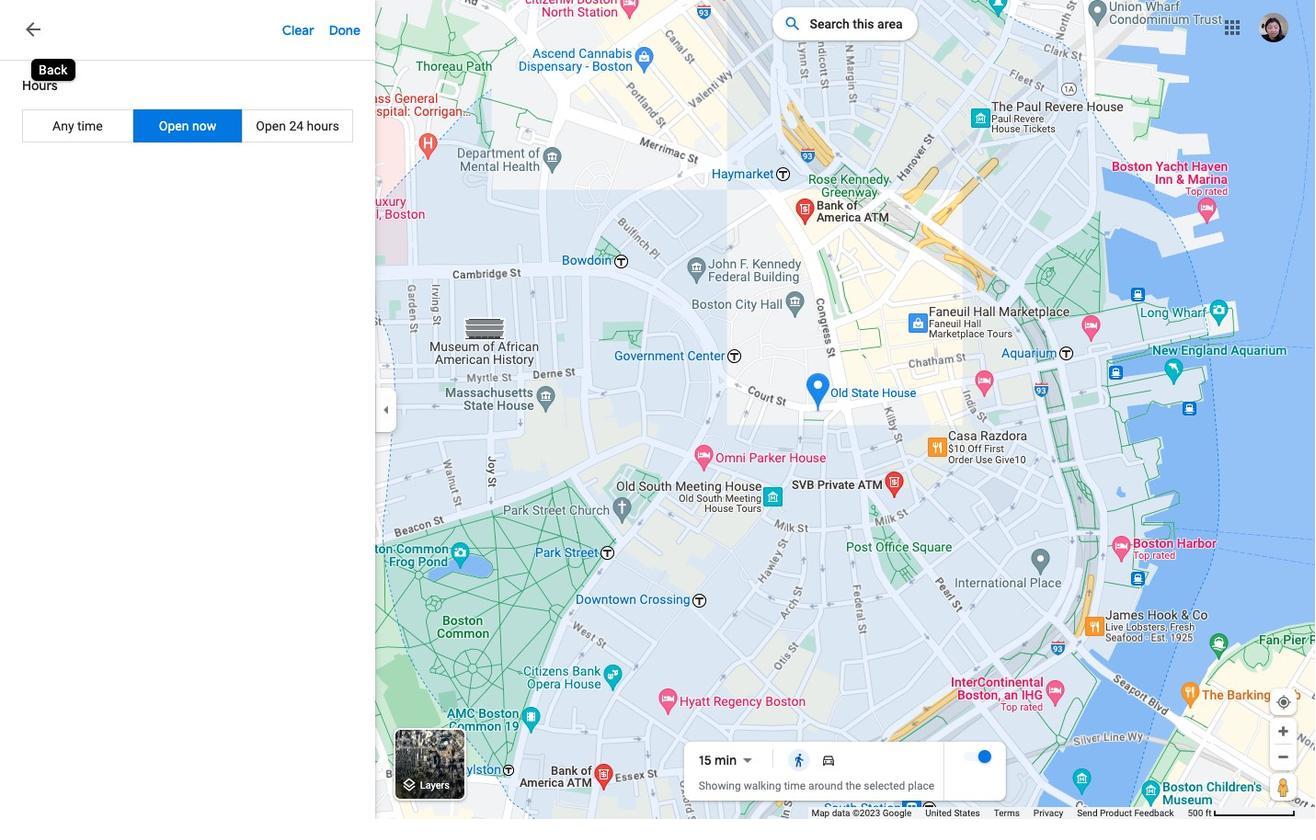 Task type: vqa. For each thing, say whether or not it's contained in the screenshot.
2.7 stars 23 Reviews image
no



Task type: locate. For each thing, give the bounding box(es) containing it.
option group containing any time
[[22, 109, 353, 143]]

google maps element
[[0, 0, 1315, 819]]

around
[[808, 780, 843, 793]]

0 vertical spatial time
[[77, 119, 103, 133]]

open left the 24
[[256, 119, 286, 133]]

open left now
[[159, 119, 189, 133]]

hours
[[22, 77, 58, 94]]

back
[[39, 63, 68, 77]]

walking
[[744, 780, 781, 793]]

0 horizontal spatial time
[[77, 119, 103, 133]]

time right any
[[77, 119, 103, 133]]

show your location image
[[1276, 694, 1292, 711]]

privacy
[[1034, 808, 1063, 819]]

2 open from the left
[[256, 119, 286, 133]]

15 min button
[[699, 750, 759, 772]]

none radio left driving icon
[[785, 750, 814, 772]]

showing
[[699, 780, 741, 793]]

driving image
[[821, 753, 836, 768]]

any time
[[52, 119, 103, 133]]

google
[[883, 808, 912, 819]]

open
[[159, 119, 189, 133], [256, 119, 286, 133]]

states
[[954, 808, 980, 819]]

main content containing clear
[[0, 0, 375, 819]]

2 none radio from the left
[[814, 750, 843, 772]]

1 none radio from the left
[[785, 750, 814, 772]]

back image
[[22, 18, 44, 40]]

500
[[1188, 808, 1203, 819]]

footer
[[812, 807, 1188, 819]]

1 vertical spatial time
[[784, 780, 806, 793]]

time down walking option
[[784, 780, 806, 793]]

none radio driving
[[814, 750, 843, 772]]

option group
[[22, 109, 353, 143]]

footer containing map data ©2023 google
[[812, 807, 1188, 819]]

privacy button
[[1034, 807, 1063, 819]]

500 ft button
[[1188, 808, 1296, 819]]

option group inside hours group
[[22, 109, 353, 143]]

product
[[1100, 808, 1132, 819]]

collapse side panel image
[[376, 400, 396, 420]]

1 horizontal spatial open
[[256, 119, 286, 133]]

hours
[[307, 119, 339, 133]]

1 open from the left
[[159, 119, 189, 133]]

0 horizontal spatial open
[[159, 119, 189, 133]]

main content
[[0, 0, 375, 819]]

none radio up 'around'
[[814, 750, 843, 772]]

time inside option group
[[77, 119, 103, 133]]

send
[[1077, 808, 1098, 819]]

this
[[853, 17, 874, 31]]

clear
[[282, 22, 314, 39]]

search this area button
[[773, 7, 917, 40]]

None radio
[[785, 750, 814, 772], [814, 750, 843, 772]]

500 ft
[[1188, 808, 1212, 819]]

now
[[192, 119, 216, 133]]

time
[[77, 119, 103, 133], [784, 780, 806, 793]]

search
[[810, 17, 850, 31]]



Task type: describe. For each thing, give the bounding box(es) containing it.
footer inside google maps element
[[812, 807, 1188, 819]]

united states
[[925, 808, 980, 819]]

send product feedback button
[[1077, 807, 1174, 819]]

min
[[715, 752, 737, 769]]

send product feedback
[[1077, 808, 1174, 819]]

zoom in image
[[1277, 725, 1290, 739]]

map
[[812, 808, 830, 819]]

none radio walking
[[785, 750, 814, 772]]

1 horizontal spatial time
[[784, 780, 806, 793]]

Turn off travel time tool checkbox
[[964, 750, 992, 763]]

terms button
[[994, 807, 1020, 819]]

clear button
[[282, 0, 329, 59]]

©2023
[[852, 808, 880, 819]]

open for open now
[[159, 119, 189, 133]]

open 24 hours
[[256, 119, 339, 133]]

any
[[52, 119, 74, 133]]

turn off travel time tool image
[[979, 750, 992, 763]]

24
[[289, 119, 304, 133]]

data
[[832, 808, 850, 819]]

layers
[[420, 780, 450, 792]]

15
[[699, 752, 712, 769]]

feedback
[[1134, 808, 1174, 819]]

show street view coverage image
[[1270, 773, 1297, 801]]

united states button
[[925, 807, 980, 819]]

google account: michele murakami  
(michele.murakami@adept.ai) image
[[1259, 13, 1288, 42]]

united
[[925, 808, 952, 819]]

hours group
[[0, 64, 375, 155]]

ft
[[1206, 808, 1212, 819]]

area
[[877, 17, 903, 31]]

map data ©2023 google
[[812, 808, 912, 819]]

15 min
[[699, 752, 737, 769]]

done button
[[329, 0, 375, 59]]

search this area
[[810, 17, 903, 31]]

done
[[329, 22, 361, 39]]

zoom out image
[[1277, 750, 1290, 764]]

selected
[[864, 780, 905, 793]]

open now
[[159, 119, 216, 133]]

the
[[846, 780, 861, 793]]

showing walking time around the selected place
[[699, 780, 935, 793]]

open for open 24 hours
[[256, 119, 286, 133]]

terms
[[994, 808, 1020, 819]]

place
[[908, 780, 935, 793]]

walking image
[[792, 753, 807, 768]]



